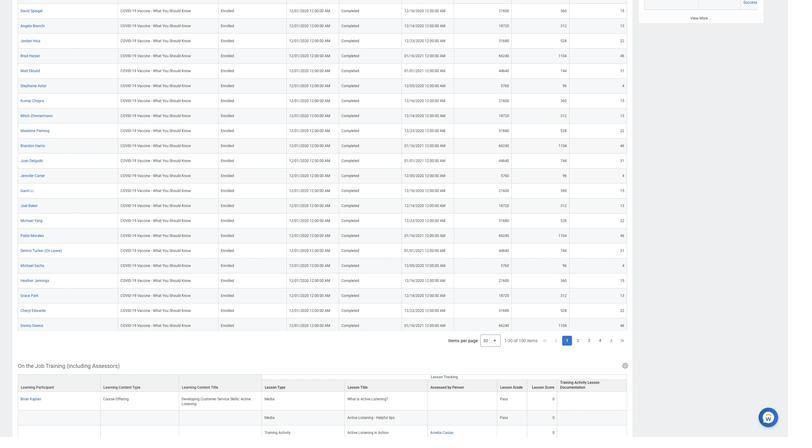 Task type: locate. For each thing, give the bounding box(es) containing it.
2 vertical spatial listening
[[359, 431, 374, 436]]

covid-19 vaccine - what you should know for grace park
[[121, 294, 191, 298]]

10 12/01/2020 12:00:00 am from the top
[[289, 144, 331, 148]]

eklund
[[29, 69, 40, 73]]

1 vertical spatial 12/05/2020 12:00:00 am
[[405, 174, 446, 178]]

- for kumar chopra
[[151, 99, 152, 103]]

12/05/2020
[[405, 84, 424, 88], [405, 174, 424, 178], [405, 264, 424, 268]]

media for what
[[265, 398, 275, 402]]

19 12/01/2020 12:00:00 am from the top
[[289, 279, 331, 283]]

31680
[[499, 39, 510, 43], [499, 129, 510, 133], [499, 219, 510, 223], [499, 309, 510, 313]]

0 horizontal spatial title
[[211, 386, 218, 390]]

12 19 vaccine from the top
[[132, 174, 150, 178]]

by
[[448, 386, 452, 390]]

12/01/2020 12:00:00 am for mitch zimmermann
[[289, 114, 331, 118]]

list containing 2
[[563, 336, 606, 346]]

31
[[621, 69, 625, 73], [621, 159, 625, 163], [621, 249, 625, 253]]

lesson title
[[348, 386, 368, 390]]

row containing gavin li
[[18, 184, 628, 199]]

11 12/01/2020 12:00:00 am from the top
[[289, 159, 331, 163]]

10 you from the top
[[163, 144, 169, 148]]

13 12/01/2020 from the top
[[289, 189, 309, 193]]

19 vaccine for dennis tucker (on leave)
[[132, 249, 150, 253]]

5760
[[501, 84, 510, 88], [501, 174, 510, 178], [501, 264, 510, 268]]

should for brandon harris
[[170, 144, 181, 148]]

michael left sachs
[[21, 264, 33, 268]]

what for joel baker
[[153, 204, 162, 208]]

what for pablo morales
[[153, 234, 162, 238]]

covid-19 vaccine - what you should know for juan delgado
[[121, 159, 191, 163]]

row
[[18, 0, 628, 4], [645, 0, 789, 10], [18, 4, 628, 19], [18, 19, 628, 34], [18, 34, 628, 49], [18, 49, 628, 64], [18, 64, 628, 79], [18, 79, 628, 94], [18, 94, 628, 109], [18, 109, 628, 124], [18, 124, 628, 139], [18, 139, 628, 154], [18, 154, 628, 169], [18, 169, 628, 184], [18, 184, 628, 199], [18, 199, 628, 214], [18, 214, 628, 229], [18, 229, 628, 244], [18, 244, 628, 259], [18, 259, 628, 274], [18, 274, 628, 289], [18, 289, 628, 304], [18, 304, 628, 319], [18, 319, 628, 334], [18, 375, 628, 392], [18, 380, 628, 392], [18, 392, 628, 411], [18, 411, 628, 426], [18, 426, 628, 438]]

1 01/16/2021 from the top
[[405, 54, 424, 58]]

16 should from the top
[[170, 234, 181, 238]]

12/05/2020 12:00:00 am
[[405, 84, 446, 88], [405, 174, 446, 178], [405, 264, 446, 268]]

know for gavin li
[[182, 189, 191, 193]]

22 know from the top
[[182, 324, 191, 328]]

17 should from the top
[[170, 249, 181, 253]]

row containing jennifer carter
[[18, 169, 628, 184]]

0 vertical spatial training
[[46, 363, 65, 370]]

listening down developing
[[182, 403, 197, 407]]

covid- for joel baker
[[121, 204, 132, 208]]

1 vertical spatial activity
[[279, 431, 291, 436]]

0 horizontal spatial type
[[133, 386, 140, 390]]

2 vertical spatial 96
[[563, 264, 567, 268]]

content for title
[[197, 386, 210, 390]]

2 vertical spatial 31
[[621, 249, 625, 253]]

should for jennifer carter
[[170, 174, 181, 178]]

12/01/2020 for pablo morales
[[289, 234, 309, 238]]

covid-19 vaccine - what you should know for michael sachs
[[121, 264, 191, 268]]

7 you from the top
[[163, 99, 169, 103]]

listening left in
[[359, 431, 374, 436]]

media element for active listening - helpful tips
[[265, 415, 275, 421]]

12/05/2020 for astor
[[405, 84, 424, 88]]

12:00:00
[[310, 9, 324, 13], [425, 9, 439, 13], [310, 24, 324, 28], [425, 24, 439, 28], [310, 39, 324, 43], [425, 39, 439, 43], [310, 54, 324, 58], [425, 54, 439, 58], [310, 69, 324, 73], [425, 69, 439, 73], [310, 84, 324, 88], [425, 84, 439, 88], [310, 99, 324, 103], [425, 99, 439, 103], [310, 114, 324, 118], [425, 114, 439, 118], [310, 129, 324, 133], [425, 129, 439, 133], [310, 144, 324, 148], [425, 144, 439, 148], [310, 159, 324, 163], [425, 159, 439, 163], [310, 174, 324, 178], [425, 174, 439, 178], [310, 189, 324, 193], [425, 189, 439, 193], [310, 204, 324, 208], [425, 204, 439, 208], [310, 219, 324, 223], [425, 219, 439, 223], [310, 234, 324, 238], [425, 234, 439, 238], [310, 249, 324, 253], [425, 249, 439, 253], [310, 264, 324, 268], [425, 264, 439, 268], [310, 279, 324, 283], [425, 279, 439, 283], [310, 294, 324, 298], [425, 294, 439, 298], [310, 309, 324, 313], [425, 309, 439, 313], [310, 324, 324, 328], [425, 324, 439, 328]]

22 completed element from the top
[[342, 323, 360, 328]]

0 vertical spatial 96
[[563, 84, 567, 88]]

21 12/01/2020 12:00:00 am from the top
[[289, 309, 331, 313]]

12/23/2020 12:00:00 am
[[405, 39, 446, 43], [405, 129, 446, 133], [405, 219, 446, 223], [405, 309, 446, 313]]

configure on the job training (including assessors) image
[[623, 363, 629, 370]]

10 enrolled element from the top
[[221, 143, 234, 148]]

9 completed element from the top
[[342, 128, 360, 133]]

2 vertical spatial 12/05/2020 12:00:00 am
[[405, 264, 446, 268]]

0 vertical spatial 12/05/2020 12:00:00 am
[[405, 84, 446, 88]]

2 01/01/2021 from the top
[[405, 159, 424, 163]]

12/23/2020 for yang
[[405, 219, 424, 223]]

15 19 vaccine from the top
[[132, 219, 150, 223]]

4 12/16/2020 from the top
[[405, 279, 424, 283]]

enrolled element for jennifer carter
[[221, 173, 234, 178]]

course offering element
[[103, 396, 129, 402]]

lesson inside training activity lesson documentation
[[588, 381, 600, 385]]

01/01/2021 12:00:00 am for dennis tucker (on leave)
[[405, 249, 446, 253]]

6 completed from the top
[[342, 84, 360, 88]]

14 12/01/2020 12:00:00 am from the top
[[289, 204, 331, 208]]

covid- for matt eklund
[[121, 69, 132, 73]]

active listening in action
[[348, 431, 389, 436]]

1 96 from the top
[[563, 84, 567, 88]]

row containing madeline fleming
[[18, 124, 628, 139]]

10 covid-19 vaccine - what you should know from the top
[[121, 144, 191, 148]]

2 vertical spatial 01/01/2021 12:00:00 am
[[405, 249, 446, 253]]

media element
[[265, 396, 275, 402], [265, 415, 275, 421]]

joel
[[21, 204, 27, 208]]

what for michael sachs
[[153, 264, 162, 268]]

12/23/2020
[[405, 39, 424, 43], [405, 129, 424, 133], [405, 219, 424, 223], [405, 309, 424, 313]]

9 enrolled from the top
[[221, 129, 234, 133]]

row containing cheryl edwards
[[18, 304, 628, 319]]

46 for pablo morales
[[621, 234, 625, 238]]

gavin li
[[21, 189, 33, 193]]

2 vertical spatial training
[[265, 431, 278, 436]]

1 12/16/2020 from the top
[[405, 9, 424, 13]]

completed element
[[342, 8, 360, 13], [342, 23, 360, 28], [342, 38, 360, 43], [342, 53, 360, 58], [342, 68, 360, 73], [342, 83, 360, 88], [342, 98, 360, 103], [342, 113, 360, 118], [342, 128, 360, 133], [342, 143, 360, 148], [342, 158, 360, 163], [342, 173, 360, 178], [342, 188, 360, 193], [342, 203, 360, 208], [342, 218, 360, 223], [342, 233, 360, 238], [342, 248, 360, 253], [342, 263, 360, 268], [342, 278, 360, 283], [342, 293, 360, 298], [342, 308, 360, 313], [342, 323, 360, 328]]

14 19 vaccine from the top
[[132, 204, 150, 208]]

2 vertical spatial 5760
[[501, 264, 510, 268]]

activity inside training activity lesson documentation
[[575, 381, 587, 385]]

22
[[621, 39, 625, 43], [621, 129, 625, 133], [621, 219, 625, 223], [621, 309, 625, 313]]

completed for juan delgado
[[342, 159, 360, 163]]

19 enrolled from the top
[[221, 279, 234, 283]]

12/01/2020
[[289, 9, 309, 13], [289, 24, 309, 28], [289, 39, 309, 43], [289, 54, 309, 58], [289, 69, 309, 73], [289, 84, 309, 88], [289, 99, 309, 103], [289, 114, 309, 118], [289, 129, 309, 133], [289, 144, 309, 148], [289, 159, 309, 163], [289, 174, 309, 178], [289, 189, 309, 193], [289, 204, 309, 208], [289, 219, 309, 223], [289, 234, 309, 238], [289, 249, 309, 253], [289, 264, 309, 268], [289, 279, 309, 283], [289, 294, 309, 298], [289, 309, 309, 313], [289, 324, 309, 328]]

lesson inside 'popup button'
[[431, 376, 443, 380]]

66240
[[499, 54, 510, 58], [499, 144, 510, 148], [499, 234, 510, 238], [499, 324, 510, 328]]

title
[[211, 386, 218, 390], [361, 386, 368, 390]]

content up offering
[[119, 386, 132, 390]]

5 12/01/2020 from the top
[[289, 69, 309, 73]]

brad harper
[[21, 54, 40, 58]]

20 covid- from the top
[[121, 294, 132, 298]]

kaplan
[[30, 398, 41, 402]]

completed element for jordan hsia
[[342, 38, 360, 43]]

juan
[[21, 159, 29, 163]]

covid- for michael yang
[[121, 219, 132, 223]]

carter
[[35, 174, 45, 178]]

row containing donna owens
[[18, 319, 628, 334]]

michael inside michael yang link
[[21, 219, 33, 223]]

1 vertical spatial listening
[[359, 416, 374, 421]]

0 vertical spatial listening
[[182, 403, 197, 407]]

16 12/01/2020 12:00:00 am from the top
[[289, 234, 331, 238]]

5 covid-19 vaccine - what you should know from the top
[[121, 69, 191, 73]]

active inside developing customer service skills: active listening
[[241, 398, 251, 402]]

course offering
[[103, 398, 129, 402]]

astor
[[38, 84, 47, 88]]

should for jordan hsia
[[170, 39, 181, 43]]

1 media from the top
[[265, 398, 275, 402]]

baker
[[28, 204, 38, 208]]

4 12/14/2020 12:00:00 am from the top
[[405, 294, 446, 298]]

on
[[18, 363, 25, 370]]

enrolled element
[[221, 8, 234, 13], [221, 23, 234, 28], [221, 38, 234, 43], [221, 53, 234, 58], [221, 68, 234, 73], [221, 83, 234, 88], [221, 98, 234, 103], [221, 113, 234, 118], [221, 128, 234, 133], [221, 143, 234, 148], [221, 158, 234, 163], [221, 173, 234, 178], [221, 188, 234, 193], [221, 203, 234, 208], [221, 218, 234, 223], [221, 233, 234, 238], [221, 248, 234, 253], [221, 263, 234, 268], [221, 278, 234, 283], [221, 293, 234, 298], [221, 308, 234, 313], [221, 323, 234, 328]]

312 for mitch zimmermann
[[561, 114, 567, 118]]

528 for jordan hsia
[[561, 39, 567, 43]]

should
[[170, 9, 181, 13], [170, 24, 181, 28], [170, 39, 181, 43], [170, 54, 181, 58], [170, 69, 181, 73], [170, 84, 181, 88], [170, 99, 181, 103], [170, 114, 181, 118], [170, 129, 181, 133], [170, 144, 181, 148], [170, 159, 181, 163], [170, 174, 181, 178], [170, 189, 181, 193], [170, 204, 181, 208], [170, 219, 181, 223], [170, 234, 181, 238], [170, 249, 181, 253], [170, 264, 181, 268], [170, 279, 181, 283], [170, 294, 181, 298], [170, 309, 181, 313], [170, 324, 181, 328]]

stephanie
[[21, 84, 37, 88]]

covid- for madeline fleming
[[121, 129, 132, 133]]

jennifer
[[21, 174, 34, 178]]

mitch zimmermann link
[[21, 113, 53, 118]]

3 18720 from the top
[[499, 204, 510, 208]]

13
[[621, 24, 625, 28], [621, 114, 625, 118], [621, 204, 625, 208], [621, 294, 625, 298]]

20 completed from the top
[[342, 294, 360, 298]]

completed element for heather jennings
[[342, 278, 360, 283]]

18 should from the top
[[170, 264, 181, 268]]

4 01/16/2021 12:00:00 am from the top
[[405, 324, 446, 328]]

6 12/01/2020 from the top
[[289, 84, 309, 88]]

4 12/01/2020 from the top
[[289, 54, 309, 58]]

2 completed element from the top
[[342, 23, 360, 28]]

1 horizontal spatial type
[[278, 386, 286, 390]]

lesson score button
[[528, 381, 558, 392]]

grace
[[21, 294, 30, 298]]

2 vertical spatial 744
[[561, 249, 567, 253]]

1 vertical spatial 01/01/2021 12:00:00 am
[[405, 159, 446, 163]]

0 vertical spatial pass element
[[500, 396, 509, 402]]

1 vertical spatial media
[[265, 416, 275, 421]]

row containing mitch zimmermann
[[18, 109, 628, 124]]

lesson for lesson score
[[533, 386, 545, 390]]

row containing michael yang
[[18, 214, 628, 229]]

0 vertical spatial pass
[[500, 398, 509, 402]]

pablo
[[21, 234, 30, 238]]

row containing michael sachs
[[18, 259, 628, 274]]

title inside lesson title popup button
[[361, 386, 368, 390]]

19 vaccine for michael sachs
[[132, 264, 150, 268]]

michael sachs link
[[21, 263, 44, 268]]

01/16/2021 for harris
[[405, 144, 424, 148]]

1 covid- from the top
[[121, 9, 132, 13]]

more
[[700, 16, 709, 20]]

chevron 2x left small image
[[543, 338, 549, 344]]

0 vertical spatial media element
[[265, 396, 275, 402]]

0 vertical spatial 0
[[553, 398, 555, 402]]

2 horizontal spatial learning
[[182, 386, 196, 390]]

12/01/2020 12:00:00 am for grace park
[[289, 294, 331, 298]]

1 vertical spatial michael
[[21, 264, 33, 268]]

0 horizontal spatial activity
[[279, 431, 291, 436]]

12/01/2020 for heather jennings
[[289, 279, 309, 283]]

0 vertical spatial 01/01/2021
[[405, 69, 424, 73]]

gavin li link
[[21, 188, 33, 193]]

assessed by person
[[431, 386, 464, 390]]

learning up developing
[[182, 386, 196, 390]]

2 vertical spatial 12/05/2020
[[405, 264, 424, 268]]

6 completed element from the top
[[342, 83, 360, 88]]

22 you from the top
[[163, 324, 169, 328]]

1 12/01/2020 from the top
[[289, 9, 309, 13]]

title up customer
[[211, 386, 218, 390]]

13 for angela bianchi
[[621, 24, 625, 28]]

- for jordan hsia
[[151, 39, 152, 43]]

listening up active listening in action
[[359, 416, 374, 421]]

1 5760 from the top
[[501, 84, 510, 88]]

19 completed from the top
[[342, 279, 360, 283]]

helpful
[[376, 416, 388, 421]]

14 completed from the top
[[342, 204, 360, 208]]

the
[[26, 363, 34, 370]]

1 enrolled element from the top
[[221, 8, 234, 13]]

mitch zimmermann
[[21, 114, 53, 118]]

title up what is active listening?
[[361, 386, 368, 390]]

enrolled element for heather jennings
[[221, 278, 234, 283]]

listening inside developing customer service skills: active listening
[[182, 403, 197, 407]]

1 horizontal spatial training
[[265, 431, 278, 436]]

1 horizontal spatial title
[[361, 386, 368, 390]]

1 vertical spatial 12/05/2020
[[405, 174, 424, 178]]

training inside training activity lesson documentation
[[561, 381, 574, 385]]

media down the lesson type
[[265, 398, 275, 402]]

01/01/2021
[[405, 69, 424, 73], [405, 159, 424, 163], [405, 249, 424, 253]]

3 15 from the top
[[621, 189, 625, 193]]

(on
[[44, 249, 50, 253]]

9 12/01/2020 from the top
[[289, 129, 309, 133]]

fleming
[[36, 129, 50, 133]]

4 should from the top
[[170, 54, 181, 58]]

enrolled element for brandon harris
[[221, 143, 234, 148]]

2 96 from the top
[[563, 174, 567, 178]]

list
[[563, 336, 606, 346]]

completed for jordan hsia
[[342, 39, 360, 43]]

- for madeline fleming
[[151, 129, 152, 133]]

4 you from the top
[[163, 54, 169, 58]]

you for kumar chopra
[[163, 99, 169, 103]]

6 you from the top
[[163, 84, 169, 88]]

items per page element
[[448, 332, 501, 351]]

3 covid- from the top
[[121, 39, 132, 43]]

- for juan delgado
[[151, 159, 152, 163]]

3 12/23/2020 from the top
[[405, 219, 424, 223]]

active left in
[[348, 431, 358, 436]]

active right skills:
[[241, 398, 251, 402]]

self-directed learning completion times element
[[12, 0, 633, 424]]

1 vertical spatial media element
[[265, 415, 275, 421]]

1 vertical spatial 5760
[[501, 174, 510, 178]]

0 horizontal spatial content
[[119, 386, 132, 390]]

learning up brian kaplan link
[[21, 386, 35, 390]]

title inside the learning content title popup button
[[211, 386, 218, 390]]

1 horizontal spatial activity
[[575, 381, 587, 385]]

media up training activity element
[[265, 416, 275, 421]]

media element up training activity element
[[265, 415, 275, 421]]

covid- for jordan hsia
[[121, 39, 132, 43]]

row inside the learning exceptions element
[[645, 0, 789, 10]]

1 learning from the left
[[21, 386, 35, 390]]

listening for active listening - helpful tips
[[359, 416, 374, 421]]

12/01/2020 for jordan hsia
[[289, 39, 309, 43]]

3 12/01/2020 from the top
[[289, 39, 309, 43]]

1 vertical spatial 96
[[563, 174, 567, 178]]

enrolled for matt eklund
[[221, 69, 234, 73]]

1 horizontal spatial content
[[197, 386, 210, 390]]

content up customer
[[197, 386, 210, 390]]

16 completed element from the top
[[342, 233, 360, 238]]

2
[[578, 339, 580, 344]]

chevron 2x right small image
[[620, 338, 626, 344]]

should for madeline fleming
[[170, 129, 181, 133]]

covid-19 vaccine - what you should know for cheryl edwards
[[121, 309, 191, 313]]

5 completed from the top
[[342, 69, 360, 73]]

jennings
[[34, 279, 49, 283]]

service
[[218, 398, 230, 402]]

12/01/2020 12:00:00 am for heather jennings
[[289, 279, 331, 283]]

enrolled element for madeline fleming
[[221, 128, 234, 133]]

row containing joel baker
[[18, 199, 628, 214]]

12/01/2020 12:00:00 am for jordan hsia
[[289, 39, 331, 43]]

(including
[[67, 363, 91, 370]]

michael for michael yang
[[21, 219, 33, 223]]

3 12/05/2020 from the top
[[405, 264, 424, 268]]

12/16/2020 12:00:00 am for jennings
[[405, 279, 446, 283]]

12/16/2020 12:00:00 am for chopra
[[405, 99, 446, 103]]

8 completed element from the top
[[342, 113, 360, 118]]

1 12/14/2020 from the top
[[405, 24, 424, 28]]

learning content type button
[[101, 375, 179, 392]]

21 know from the top
[[182, 309, 191, 313]]

dennis
[[21, 249, 32, 253]]

7 19 vaccine from the top
[[132, 99, 150, 103]]

- for michael yang
[[151, 219, 152, 223]]

juan delgado link
[[21, 158, 43, 163]]

jordan hsia
[[21, 39, 40, 43]]

14 know from the top
[[182, 204, 191, 208]]

enrolled for jordan hsia
[[221, 39, 234, 43]]

13 for joel baker
[[621, 204, 625, 208]]

01/01/2021 for dennis tucker (on leave)
[[405, 249, 424, 253]]

of
[[514, 339, 518, 344]]

chopra
[[32, 99, 44, 103]]

2 know from the top
[[182, 24, 191, 28]]

1 vertical spatial 44640
[[499, 159, 510, 163]]

528 for michael yang
[[561, 219, 567, 223]]

items per page
[[449, 339, 478, 344]]

0 horizontal spatial learning
[[21, 386, 35, 390]]

1 vertical spatial training
[[561, 381, 574, 385]]

2 vertical spatial 01/01/2021
[[405, 249, 424, 253]]

gavin
[[21, 189, 30, 193]]

2 01/01/2021 12:00:00 am from the top
[[405, 159, 446, 163]]

7 covid-19 vaccine - what you should know from the top
[[121, 99, 191, 103]]

30
[[508, 339, 513, 344]]

media element for what is active listening?
[[265, 396, 275, 402]]

lesson inside popup button
[[501, 386, 513, 390]]

0 vertical spatial 01/01/2021 12:00:00 am
[[405, 69, 446, 73]]

grace park
[[21, 294, 38, 298]]

covid- for donna owens
[[121, 324, 132, 328]]

page
[[469, 339, 478, 344]]

customer
[[201, 398, 217, 402]]

4 covid- from the top
[[121, 54, 132, 58]]

training activity lesson documentation button
[[558, 381, 627, 392]]

0 vertical spatial media
[[265, 398, 275, 402]]

0 vertical spatial 5760
[[501, 84, 510, 88]]

madeline fleming link
[[21, 128, 50, 133]]

view
[[691, 16, 699, 20]]

completed element for brad harper
[[342, 53, 360, 58]]

9 covid-19 vaccine - what you should know from the top
[[121, 129, 191, 133]]

enrolled for gavin li
[[221, 189, 234, 193]]

20 enrolled from the top
[[221, 294, 234, 298]]

01/01/2021 12:00:00 am for matt eklund
[[405, 69, 446, 73]]

view more ... link
[[639, 13, 764, 23]]

12/16/2020 12:00:00 am for li
[[405, 189, 446, 193]]

20 12/01/2020 12:00:00 am from the top
[[289, 294, 331, 298]]

covid-19 vaccine - what you should know for mitch zimmermann
[[121, 114, 191, 118]]

5 you from the top
[[163, 69, 169, 73]]

16 know from the top
[[182, 234, 191, 238]]

chevron left small image
[[554, 338, 560, 344]]

44640 for matt eklund
[[499, 69, 510, 73]]

completed for jennifer carter
[[342, 174, 360, 178]]

0 vertical spatial 12/05/2020
[[405, 84, 424, 88]]

96
[[563, 84, 567, 88], [563, 174, 567, 178], [563, 264, 567, 268]]

12/14/2020
[[405, 24, 424, 28], [405, 114, 424, 118], [405, 204, 424, 208], [405, 294, 424, 298]]

312
[[561, 24, 567, 28], [561, 114, 567, 118], [561, 204, 567, 208], [561, 294, 567, 298]]

row containing matt eklund
[[18, 64, 628, 79]]

1 vertical spatial 744
[[561, 159, 567, 163]]

assessed
[[431, 386, 447, 390]]

1 horizontal spatial learning
[[103, 386, 118, 390]]

4 for stephanie astor
[[623, 84, 625, 88]]

1 vertical spatial 31
[[621, 159, 625, 163]]

5 covid- from the top
[[121, 69, 132, 73]]

20 you from the top
[[163, 294, 169, 298]]

1 vertical spatial pass element
[[500, 415, 509, 421]]

2 vertical spatial 0
[[553, 431, 555, 436]]

18720 for mitch zimmermann
[[499, 114, 510, 118]]

brandon harris link
[[21, 143, 45, 148]]

0 vertical spatial michael
[[21, 219, 33, 223]]

0 for active listening in action
[[553, 431, 555, 436]]

360 for kumar chopra
[[561, 99, 567, 103]]

3 button
[[585, 336, 595, 346]]

18 covid-19 vaccine - what you should know from the top
[[121, 264, 191, 268]]

16 completed from the top
[[342, 234, 360, 238]]

10 19 vaccine from the top
[[132, 144, 150, 148]]

2 66240 from the top
[[499, 144, 510, 148]]

0 vertical spatial 744
[[561, 69, 567, 73]]

2 horizontal spatial training
[[561, 381, 574, 385]]

12/01/2020 for david spiegel
[[289, 9, 309, 13]]

row containing pablo morales
[[18, 229, 628, 244]]

jordan
[[21, 39, 32, 43]]

4 know from the top
[[182, 54, 191, 58]]

1 15 from the top
[[621, 9, 625, 13]]

enrolled for cheryl edwards
[[221, 309, 234, 313]]

cell
[[18, 0, 118, 4], [118, 0, 219, 4], [219, 0, 287, 4], [287, 0, 339, 4], [339, 0, 402, 4], [402, 0, 455, 4], [455, 0, 512, 4], [512, 0, 570, 4], [570, 0, 628, 4], [645, 0, 699, 10], [699, 0, 742, 10], [428, 392, 498, 411], [558, 392, 628, 411], [18, 411, 101, 426], [101, 411, 179, 426], [179, 411, 262, 426], [428, 411, 498, 426], [558, 411, 628, 426], [18, 426, 101, 438], [101, 426, 179, 438], [179, 426, 262, 438], [498, 426, 528, 438], [558, 426, 628, 438]]

12 covid-19 vaccine - what you should know from the top
[[121, 174, 191, 178]]

4 inside button
[[600, 339, 602, 344]]

michael left yang
[[21, 219, 33, 223]]

10 completed from the top
[[342, 144, 360, 148]]

harper
[[29, 54, 40, 58]]

1 completed from the top
[[342, 9, 360, 13]]

11 covid-19 vaccine - what you should know from the top
[[121, 159, 191, 163]]

6 12/01/2020 12:00:00 am from the top
[[289, 84, 331, 88]]

18 enrolled element from the top
[[221, 263, 234, 268]]

0
[[553, 398, 555, 402], [553, 416, 555, 421], [553, 431, 555, 436]]

3 12/14/2020 12:00:00 am from the top
[[405, 204, 446, 208]]

1 312 from the top
[[561, 24, 567, 28]]

row containing training activity lesson documentation
[[18, 380, 628, 392]]

pablo morales link
[[21, 233, 44, 238]]

- for stephanie astor
[[151, 84, 152, 88]]

1 vertical spatial 0
[[553, 416, 555, 421]]

0 vertical spatial 44640
[[499, 69, 510, 73]]

7 covid- from the top
[[121, 99, 132, 103]]

2 12/14/2020 12:00:00 am from the top
[[405, 114, 446, 118]]

enrolled element for kumar chopra
[[221, 98, 234, 103]]

4 12/23/2020 from the top
[[405, 309, 424, 313]]

21 completed element from the top
[[342, 308, 360, 313]]

enrolled for juan delgado
[[221, 159, 234, 163]]

enrolled for stephanie astor
[[221, 84, 234, 88]]

pass element
[[500, 396, 509, 402], [500, 415, 509, 421]]

david spiegel
[[21, 9, 43, 13]]

1 vertical spatial pass
[[500, 416, 509, 421]]

row containing kumar chopra
[[18, 94, 628, 109]]

12/01/2020 12:00:00 am for brad harper
[[289, 54, 331, 58]]

0 vertical spatial 31
[[621, 69, 625, 73]]

2 vertical spatial 44640
[[499, 249, 510, 253]]

know
[[182, 9, 191, 13], [182, 24, 191, 28], [182, 39, 191, 43], [182, 54, 191, 58], [182, 69, 191, 73], [182, 84, 191, 88], [182, 99, 191, 103], [182, 114, 191, 118], [182, 129, 191, 133], [182, 144, 191, 148], [182, 159, 191, 163], [182, 174, 191, 178], [182, 189, 191, 193], [182, 204, 191, 208], [182, 219, 191, 223], [182, 234, 191, 238], [182, 249, 191, 253], [182, 264, 191, 268], [182, 279, 191, 283], [182, 294, 191, 298], [182, 309, 191, 313], [182, 324, 191, 328]]

1 vertical spatial 01/01/2021
[[405, 159, 424, 163]]

0 vertical spatial activity
[[575, 381, 587, 385]]

delgado
[[30, 159, 43, 163]]

pablo morales
[[21, 234, 44, 238]]

- for jennifer carter
[[151, 174, 152, 178]]

9 12/01/2020 12:00:00 am from the top
[[289, 129, 331, 133]]

12/16/2020 12:00:00 am
[[405, 9, 446, 13], [405, 99, 446, 103], [405, 189, 446, 193], [405, 279, 446, 283]]

media element down the lesson type
[[265, 396, 275, 402]]

training for training activity lesson documentation
[[561, 381, 574, 385]]

learning up course
[[103, 386, 118, 390]]

96 for stephanie astor
[[563, 84, 567, 88]]

12/14/2020 12:00:00 am for baker
[[405, 204, 446, 208]]

3 0 from the top
[[553, 431, 555, 436]]

- for grace park
[[151, 294, 152, 298]]

5 completed element from the top
[[342, 68, 360, 73]]

you for dennis tucker (on leave)
[[163, 249, 169, 253]]

completed
[[342, 9, 360, 13], [342, 24, 360, 28], [342, 39, 360, 43], [342, 54, 360, 58], [342, 69, 360, 73], [342, 84, 360, 88], [342, 99, 360, 103], [342, 114, 360, 118], [342, 129, 360, 133], [342, 144, 360, 148], [342, 159, 360, 163], [342, 174, 360, 178], [342, 189, 360, 193], [342, 204, 360, 208], [342, 219, 360, 223], [342, 234, 360, 238], [342, 249, 360, 253], [342, 264, 360, 268], [342, 279, 360, 283], [342, 294, 360, 298], [342, 309, 360, 313], [342, 324, 360, 328]]

12/01/2020 for madeline fleming
[[289, 129, 309, 133]]

brad
[[21, 54, 28, 58]]

completed for kumar chopra
[[342, 99, 360, 103]]

01/16/2021 12:00:00 am for harris
[[405, 144, 446, 148]]

18720 for grace park
[[499, 294, 510, 298]]

3 31680 from the top
[[499, 219, 510, 223]]

row containing brian kaplan
[[18, 392, 628, 411]]



Task type: describe. For each thing, give the bounding box(es) containing it.
learning for learning participant
[[21, 386, 35, 390]]

enrolled for madeline fleming
[[221, 129, 234, 133]]

casias
[[443, 431, 454, 436]]

15 for gavin li
[[621, 189, 625, 193]]

...
[[710, 16, 712, 20]]

row containing training activity
[[18, 426, 628, 438]]

enrolled for brandon harris
[[221, 144, 234, 148]]

kumar chopra link
[[21, 98, 44, 103]]

12/14/2020 for bianchi
[[405, 24, 424, 28]]

- inside on the job training (including assessors) element
[[375, 416, 376, 421]]

enrolled element for gavin li
[[221, 188, 234, 193]]

31680 for jordan hsia
[[499, 39, 510, 43]]

donna owens link
[[21, 323, 43, 328]]

matt
[[21, 69, 28, 73]]

angela bianchi
[[21, 24, 45, 28]]

cheryl
[[21, 309, 31, 313]]

completed for grace park
[[342, 294, 360, 298]]

12/23/2020 for hsia
[[405, 39, 424, 43]]

morales
[[31, 234, 44, 238]]

1-30 of 100 items
[[505, 339, 538, 344]]

lesson type
[[265, 386, 286, 390]]

row containing juan delgado
[[18, 154, 628, 169]]

kumar chopra
[[21, 99, 44, 103]]

enrolled element for stephanie astor
[[221, 83, 234, 88]]

12/14/2020 for park
[[405, 294, 424, 298]]

jordan hsia link
[[21, 38, 40, 43]]

covid-19 vaccine - what you should know for matt eklund
[[121, 69, 191, 73]]

should for michael sachs
[[170, 264, 181, 268]]

grade
[[514, 386, 523, 390]]

row containing angela bianchi
[[18, 19, 628, 34]]

enrolled for pablo morales
[[221, 234, 234, 238]]

michael for michael sachs
[[21, 264, 33, 268]]

what for heather jennings
[[153, 279, 162, 283]]

01/16/2021 for harper
[[405, 54, 424, 58]]

lesson tracking button
[[262, 375, 627, 380]]

312 for grace park
[[561, 294, 567, 298]]

you for angela bianchi
[[163, 24, 169, 28]]

score
[[545, 386, 555, 390]]

what is active listening?
[[348, 398, 388, 402]]

completed element for mitch zimmermann
[[342, 113, 360, 118]]

12/01/2020 for angela bianchi
[[289, 24, 309, 28]]

angela bianchi link
[[21, 23, 45, 28]]

madeline
[[21, 129, 36, 133]]

edwards
[[32, 309, 46, 313]]

row containing brad harper
[[18, 49, 628, 64]]

12/01/2020 for brad harper
[[289, 54, 309, 58]]

kumar
[[21, 99, 31, 103]]

you for stephanie astor
[[163, 84, 169, 88]]

21600 for heather jennings
[[499, 279, 510, 283]]

pagination element
[[505, 332, 628, 351]]

19 vaccine for heather jennings
[[132, 279, 150, 283]]

michael sachs
[[21, 264, 44, 268]]

enrolled element for pablo morales
[[221, 233, 234, 238]]

12/01/2020 for juan delgado
[[289, 159, 309, 163]]

covid-19 vaccine - what you should know for joel baker
[[121, 204, 191, 208]]

know for juan delgado
[[182, 159, 191, 163]]

tracking
[[444, 376, 458, 380]]

- for matt eklund
[[151, 69, 152, 73]]

active listening - helpful tips
[[348, 416, 395, 421]]

row containing heather jennings
[[18, 274, 628, 289]]

learning exceptions element
[[639, 0, 789, 23]]

- for brad harper
[[151, 54, 152, 58]]

8 enrolled from the top
[[221, 114, 234, 118]]

20 enrolled element from the top
[[221, 293, 234, 298]]

covid- for jennifer carter
[[121, 174, 132, 178]]

should for stephanie astor
[[170, 84, 181, 88]]

row containing jordan hsia
[[18, 34, 628, 49]]

completed element for grace park
[[342, 293, 360, 298]]

brian kaplan link
[[21, 396, 41, 402]]

developing
[[182, 398, 200, 402]]

12/16/2020 for li
[[405, 189, 424, 193]]

2 button
[[574, 336, 584, 346]]

covid-19 vaccine - what you should know for madeline fleming
[[121, 129, 191, 133]]

list inside pagination element
[[563, 336, 606, 346]]

completed element for dennis tucker (on leave)
[[342, 248, 360, 253]]

19 vaccine for joel baker
[[132, 204, 150, 208]]

1104 for brad harper
[[559, 54, 567, 58]]

44640 for juan delgado
[[499, 159, 510, 163]]

row containing media
[[18, 411, 628, 426]]

1104 for pablo morales
[[559, 234, 567, 238]]

completed for stephanie astor
[[342, 84, 360, 88]]

active down is at the bottom left of page
[[348, 416, 358, 421]]

2 type from the left
[[278, 386, 286, 390]]

4 for jennifer carter
[[623, 174, 625, 178]]

what inside on the job training (including assessors) element
[[348, 398, 356, 402]]

brian kaplan
[[21, 398, 41, 402]]

covid- for grace park
[[121, 294, 132, 298]]

0 for active listening - helpful tips
[[553, 416, 555, 421]]

chevron right small image
[[609, 338, 615, 344]]

0 horizontal spatial training
[[46, 363, 65, 370]]

amelia casias link
[[431, 430, 454, 436]]

joel baker link
[[21, 203, 38, 208]]

on the job training (including assessors)
[[18, 363, 120, 370]]

completed element for matt eklund
[[342, 68, 360, 73]]

should for heather jennings
[[170, 279, 181, 283]]

744 for matt eklund
[[561, 69, 567, 73]]

know for heather jennings
[[182, 279, 191, 283]]

what for juan delgado
[[153, 159, 162, 163]]

lesson grade
[[501, 386, 523, 390]]

1 type from the left
[[133, 386, 140, 390]]

enrolled for kumar chopra
[[221, 99, 234, 103]]

stephanie astor
[[21, 84, 47, 88]]

15 for david spiegel
[[621, 9, 625, 13]]

covid-19 vaccine - what you should know for brad harper
[[121, 54, 191, 58]]

2 enrolled element from the top
[[221, 23, 234, 28]]

assessors)
[[92, 363, 120, 370]]

22 for michael yang
[[621, 219, 625, 223]]

18 enrolled from the top
[[221, 264, 234, 268]]

dennis tucker (on leave) link
[[21, 248, 62, 253]]

brian
[[21, 398, 29, 402]]

enrolled for joel baker
[[221, 204, 234, 208]]

activity for training activity
[[279, 431, 291, 436]]

listening?
[[372, 398, 388, 402]]

juan delgado
[[21, 159, 43, 163]]

learning participant
[[21, 386, 54, 390]]

completed for joel baker
[[342, 204, 360, 208]]

- for cheryl edwards
[[151, 309, 152, 313]]

training activity
[[265, 431, 291, 436]]

12/01/2020 12:00:00 am for kumar chopra
[[289, 99, 331, 103]]

12/01/2020 for jennifer carter
[[289, 174, 309, 178]]

know for jordan hsia
[[182, 39, 191, 43]]

active right is at the bottom left of page
[[361, 398, 371, 402]]

training activity element
[[265, 430, 291, 436]]

completed for gavin li
[[342, 189, 360, 193]]

course
[[103, 398, 115, 402]]

learning content type
[[103, 386, 140, 390]]

skills:
[[230, 398, 240, 402]]

assessed by person button
[[428, 381, 498, 392]]

completed for brandon harris
[[342, 144, 360, 148]]

12/01/2020 for cheryl edwards
[[289, 309, 309, 313]]

developing customer service skills: active listening
[[182, 398, 252, 407]]

mitch
[[21, 114, 30, 118]]

jennifer carter
[[21, 174, 45, 178]]

3
[[589, 339, 591, 344]]

12/23/2020 for edwards
[[405, 309, 424, 313]]

row containing brandon harris
[[18, 139, 628, 154]]

row containing stephanie astor
[[18, 79, 628, 94]]

yang
[[34, 219, 42, 223]]

participant
[[36, 386, 54, 390]]

learning participant button
[[18, 375, 100, 392]]

documentation
[[561, 386, 586, 390]]

should for dennis tucker (on leave)
[[170, 249, 181, 253]]

jennifer carter link
[[21, 173, 45, 178]]

what for gavin li
[[153, 189, 162, 193]]

know for cheryl edwards
[[182, 309, 191, 313]]

what for michael yang
[[153, 219, 162, 223]]

lesson grade button
[[498, 381, 528, 392]]

offering
[[116, 398, 129, 402]]

action
[[378, 431, 389, 436]]

grace park link
[[21, 293, 38, 298]]

madeline fleming
[[21, 129, 50, 133]]

2 enrolled from the top
[[221, 24, 234, 28]]

covid-19 vaccine - what you should know for kumar chopra
[[121, 99, 191, 103]]

row containing grace park
[[18, 289, 628, 304]]

completed for michael sachs
[[342, 264, 360, 268]]

activity for training activity lesson documentation
[[575, 381, 587, 385]]

person
[[453, 386, 464, 390]]

row containing lesson tracking
[[18, 375, 628, 392]]

learning content title
[[182, 386, 218, 390]]

spiegel
[[31, 9, 43, 13]]

you for juan delgado
[[163, 159, 169, 163]]

15 for kumar chopra
[[621, 99, 625, 103]]

row containing dennis tucker (on leave)
[[18, 244, 628, 259]]

covid-19 vaccine - what you should know for jennifer carter
[[121, 174, 191, 178]]

know for matt eklund
[[182, 69, 191, 73]]

cheryl edwards
[[21, 309, 46, 313]]

96 for michael sachs
[[563, 264, 567, 268]]

01/01/2021 for juan delgado
[[405, 159, 424, 163]]

completed for david spiegel
[[342, 9, 360, 13]]

enrolled for donna owens
[[221, 324, 234, 328]]

media for active
[[265, 416, 275, 421]]

know for pablo morales
[[182, 234, 191, 238]]

01/16/2021 12:00:00 am for owens
[[405, 324, 446, 328]]

12/23/2020 12:00:00 am for fleming
[[405, 129, 446, 133]]

learning content title button
[[179, 375, 262, 392]]

8 enrolled element from the top
[[221, 113, 234, 118]]

lesson title button
[[345, 381, 428, 392]]

leave)
[[51, 249, 62, 253]]

completed element for david spiegel
[[342, 8, 360, 13]]

row containing david spiegel
[[18, 4, 628, 19]]

you for michael sachs
[[163, 264, 169, 268]]

joel baker
[[21, 204, 38, 208]]

1-30 of 100 items status
[[505, 338, 538, 344]]

12/16/2020 12:00:00 am for spiegel
[[405, 9, 446, 13]]

19 vaccine for jennifer carter
[[132, 174, 150, 178]]

46 for brad harper
[[621, 54, 625, 58]]

michael yang link
[[21, 218, 42, 223]]

bianchi
[[33, 24, 45, 28]]

items
[[449, 339, 460, 344]]

on the job training (including assessors) element
[[12, 358, 633, 438]]

training activity lesson documentation
[[561, 381, 600, 390]]

covid-19 vaccine - what you should know for david spiegel
[[121, 9, 191, 13]]



Task type: vqa. For each thing, say whether or not it's contained in the screenshot.


